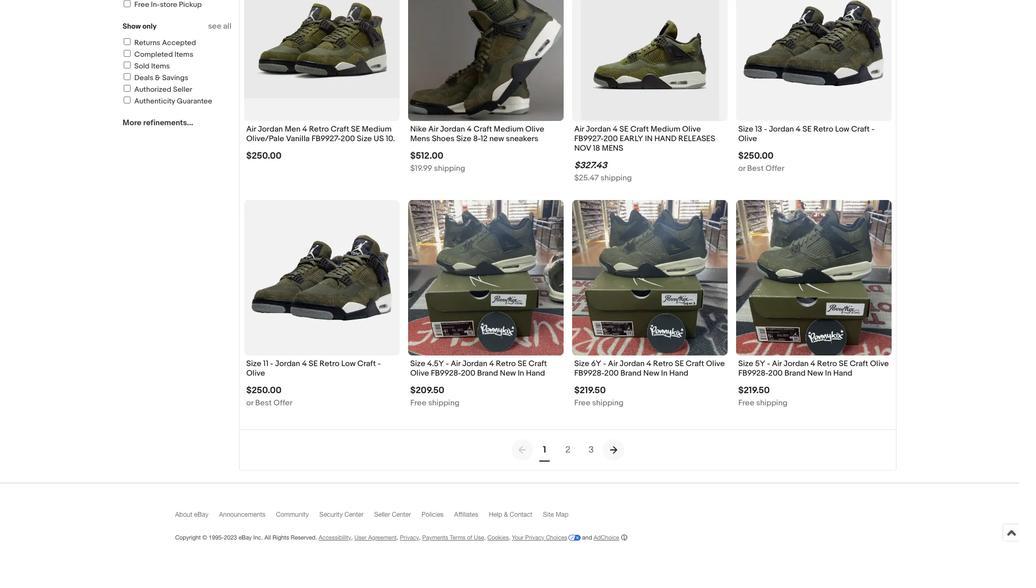 Task type: locate. For each thing, give the bounding box(es) containing it.
ebay
[[194, 511, 208, 519], [239, 535, 252, 542]]

best
[[747, 164, 764, 173], [255, 398, 272, 408]]

$512.00 $19.99 shipping
[[410, 150, 465, 173]]

0 horizontal spatial hand
[[526, 369, 545, 378]]

shipping down $512.00
[[434, 164, 465, 173]]

$250.00 for size 11 - jordan 4 se retro low craft - olive
[[246, 385, 282, 396]]

new inside size 6y - air jordan 4 retro se craft olive fb9928-200 brand new in hand
[[644, 369, 660, 378]]

air up nov
[[574, 124, 584, 134]]

retro for size 6y - air jordan 4 retro se craft olive fb9928-200 brand new in hand
[[653, 359, 673, 369]]

items down accepted at the left of the page
[[175, 50, 193, 59]]

about ebay link
[[175, 511, 219, 523]]

0 horizontal spatial seller
[[173, 85, 192, 94]]

200 for size 5y - air jordan 4 retro se craft olive fb9928-200 brand new in hand
[[769, 369, 783, 378]]

0 horizontal spatial &
[[155, 74, 160, 83]]

deals & savings
[[134, 74, 188, 83]]

center right the security
[[345, 511, 364, 519]]

2 horizontal spatial medium
[[651, 124, 681, 134]]

seller center link
[[374, 511, 422, 523]]

2
[[566, 445, 571, 456]]

jordan up "18"
[[586, 124, 611, 134]]

fb9928- inside size 4.5y - air jordan 4 retro se craft olive fb9928-200 brand new in hand
[[431, 369, 461, 378]]

fb9928- down 4.5y
[[431, 369, 461, 378]]

6y
[[591, 359, 602, 369]]

fb9928- inside size 5y - air jordan 4 retro se craft olive fb9928-200 brand new in hand
[[739, 369, 769, 378]]

shipping inside $327.43 $25.47 shipping
[[601, 173, 632, 183]]

retro inside size 11 - jordan 4 se retro low craft - olive
[[320, 359, 340, 369]]

1 horizontal spatial in
[[661, 369, 668, 378]]

fb9928- down 5y
[[739, 369, 769, 378]]

$250.00 or best offer down 11
[[246, 385, 293, 408]]

size 4.5y - air jordan 4 retro se craft olive fb9928-200 brand new in hand
[[410, 359, 547, 378]]

0 vertical spatial $250.00 or best offer
[[739, 150, 785, 173]]

200 inside size 5y - air jordan 4 retro se craft olive fb9928-200 brand new in hand
[[769, 369, 783, 378]]

air right 6y
[[608, 359, 618, 369]]

more
[[123, 118, 142, 128]]

1 vertical spatial or
[[246, 398, 254, 408]]

retro for size 11 - jordan 4 se retro low craft - olive
[[320, 359, 340, 369]]

hand inside size 6y - air jordan 4 retro se craft olive fb9928-200 brand new in hand
[[670, 369, 689, 378]]

1 vertical spatial offer
[[274, 398, 293, 408]]

fb9928- for 5y
[[739, 369, 769, 378]]

1 fb9928- from the left
[[431, 369, 461, 378]]

fb9928-
[[431, 369, 461, 378], [574, 369, 605, 378], [739, 369, 769, 378]]

free for size 6y - air jordan 4 retro se craft olive fb9928-200 brand new in hand
[[574, 398, 591, 408]]

0 horizontal spatial best
[[255, 398, 272, 408]]

$219.50 for size 5y - air jordan 4 retro se craft olive fb9928-200 brand new in hand
[[739, 385, 770, 396]]

air inside the air jordan 4 se craft medium olive fb9927-200 early in hand releases nov 18 mens
[[574, 124, 584, 134]]

2 horizontal spatial fb9928-
[[739, 369, 769, 378]]

$250.00 down 11
[[246, 385, 282, 396]]

0 horizontal spatial fb9927-
[[312, 134, 341, 144]]

cookies link
[[488, 535, 509, 542]]

fb9928- inside size 6y - air jordan 4 retro se craft olive fb9928-200 brand new in hand
[[574, 369, 605, 378]]

your
[[512, 535, 524, 542]]

3 medium from the left
[[651, 124, 681, 134]]

air up shoes
[[429, 124, 438, 134]]

1 vertical spatial items
[[151, 62, 170, 71]]

0 horizontal spatial privacy
[[400, 535, 419, 542]]

fb9928- for 6y
[[574, 369, 605, 378]]

sold items
[[134, 62, 170, 71]]

200 inside the air jordan 4 se craft medium olive fb9927-200 early in hand releases nov 18 mens
[[604, 134, 618, 144]]

size inside size 11 - jordan 4 se retro low craft - olive
[[246, 359, 261, 369]]

contact
[[510, 511, 533, 519]]

low
[[835, 124, 850, 134], [341, 359, 356, 369]]

3 hand from the left
[[834, 369, 853, 378]]

1 medium from the left
[[362, 124, 392, 134]]

& inside help & contact link
[[504, 511, 508, 519]]

jordan inside size 4.5y - air jordan 4 retro se craft olive fb9928-200 brand new in hand
[[462, 359, 488, 369]]

hand for size 4.5y - air jordan 4 retro se craft olive fb9928-200 brand new in hand
[[526, 369, 545, 378]]

air inside air jordan men 4 retro craft se medium olive/pale vanilla fb9927-200 size us 10.
[[246, 124, 256, 134]]

jordan right 6y
[[620, 359, 645, 369]]

2 $219.50 from the left
[[739, 385, 770, 396]]

adchoice
[[594, 535, 619, 542]]

$219.50 down 6y
[[574, 385, 606, 396]]

Deals & Savings checkbox
[[124, 74, 131, 80]]

fb9927-
[[312, 134, 341, 144], [574, 134, 604, 144]]

retro inside size 6y - air jordan 4 retro se craft olive fb9928-200 brand new in hand
[[653, 359, 673, 369]]

inc.
[[253, 535, 263, 542]]

in inside size 4.5y - air jordan 4 retro se craft olive fb9928-200 brand new in hand
[[518, 369, 524, 378]]

0 vertical spatial &
[[155, 74, 160, 83]]

$219.50 for size 6y - air jordan 4 retro se craft olive fb9928-200 brand new in hand
[[574, 385, 606, 396]]

0 horizontal spatial medium
[[362, 124, 392, 134]]

air inside nike air jordan 4 craft medium olive mens shoes size 8-12 new sneakers
[[429, 124, 438, 134]]

jordan right 11
[[275, 359, 300, 369]]

fb9928- down 6y
[[574, 369, 605, 378]]

$219.50
[[574, 385, 606, 396], [739, 385, 770, 396]]

hand inside size 4.5y - air jordan 4 retro se craft olive fb9928-200 brand new in hand
[[526, 369, 545, 378]]

- inside size 6y - air jordan 4 retro se craft olive fb9928-200 brand new in hand
[[603, 359, 606, 369]]

craft
[[331, 124, 349, 134], [474, 124, 492, 134], [631, 124, 649, 134], [852, 124, 870, 134], [358, 359, 376, 369], [529, 359, 547, 369], [686, 359, 704, 369], [850, 359, 869, 369]]

$219.50 free shipping down 5y
[[739, 385, 788, 408]]

authenticity guarantee
[[134, 97, 212, 106]]

2 in from the left
[[661, 369, 668, 378]]

11
[[263, 359, 269, 369]]

3 new from the left
[[808, 369, 824, 378]]

,
[[351, 535, 353, 542], [397, 535, 398, 542], [419, 535, 421, 542], [484, 535, 486, 542], [509, 535, 510, 542]]

in
[[518, 369, 524, 378], [661, 369, 668, 378], [825, 369, 832, 378]]

3 link
[[580, 439, 603, 462]]

offer down size 11 - jordan 4 se retro low craft - olive
[[274, 398, 293, 408]]

se inside size 11 - jordan 4 se retro low craft - olive
[[309, 359, 318, 369]]

user
[[354, 535, 367, 542]]

craft inside size 6y - air jordan 4 retro se craft olive fb9928-200 brand new in hand
[[686, 359, 704, 369]]

brand inside size 5y - air jordan 4 retro se craft olive fb9928-200 brand new in hand
[[785, 369, 806, 378]]

new for 6y
[[644, 369, 660, 378]]

0 horizontal spatial offer
[[274, 398, 293, 408]]

2 medium from the left
[[494, 124, 524, 134]]

size left 13
[[739, 124, 754, 134]]

, left cookies
[[484, 535, 486, 542]]

0 horizontal spatial in
[[518, 369, 524, 378]]

sold items link
[[122, 62, 170, 71]]

- inside size 5y - air jordan 4 retro se craft olive fb9928-200 brand new in hand
[[767, 359, 770, 369]]

offer
[[766, 164, 785, 173], [274, 398, 293, 408]]

1 $219.50 free shipping from the left
[[574, 385, 624, 408]]

air jordan 4 se craft medium olive fb9927-200 early in hand releases nov 18 mens image
[[581, 0, 719, 121]]

, left the payments
[[419, 535, 421, 542]]

0 horizontal spatial or
[[246, 398, 254, 408]]

& for savings
[[155, 74, 160, 83]]

$19.99
[[410, 164, 432, 173]]

free for size 5y - air jordan 4 retro se craft olive fb9928-200 brand new in hand
[[739, 398, 755, 408]]

3 brand from the left
[[785, 369, 806, 378]]

size inside size 13 - jordan 4 se retro low craft - olive
[[739, 124, 754, 134]]

community link
[[276, 511, 320, 523]]

0 horizontal spatial items
[[151, 62, 170, 71]]

©
[[202, 535, 207, 542]]

size inside size 6y - air jordan 4 retro se craft olive fb9928-200 brand new in hand
[[574, 359, 590, 369]]

nike air jordan 4 craft medium olive mens shoes size 8-12 new sneakers link
[[410, 124, 562, 146]]

center up privacy link
[[392, 511, 411, 519]]

$250.00 or best offer down 13
[[739, 150, 785, 173]]

$250.00 down 13
[[739, 150, 774, 162]]

seller up "agreement"
[[374, 511, 390, 519]]

0 vertical spatial offer
[[766, 164, 785, 173]]

privacy down seller center link
[[400, 535, 419, 542]]

jordan right 13
[[769, 124, 794, 134]]

jordan inside air jordan men 4 retro craft se medium olive/pale vanilla fb9927-200 size us 10.
[[258, 124, 283, 134]]

$219.50 free shipping down 6y
[[574, 385, 624, 408]]

navigation
[[512, 439, 624, 462]]

olive
[[526, 124, 544, 134], [682, 124, 701, 134], [739, 134, 757, 144], [706, 359, 725, 369], [870, 359, 889, 369], [246, 369, 265, 378], [410, 369, 429, 378]]

new inside size 5y - air jordan 4 retro se craft olive fb9928-200 brand new in hand
[[808, 369, 824, 378]]

Free In-store Pickup checkbox
[[124, 1, 131, 7]]

200 inside size 4.5y - air jordan 4 retro se craft olive fb9928-200 brand new in hand
[[461, 369, 476, 378]]

200 inside size 6y - air jordan 4 retro se craft olive fb9928-200 brand new in hand
[[605, 369, 619, 378]]

1 horizontal spatial or
[[739, 164, 746, 173]]

Returns Accepted checkbox
[[124, 38, 131, 45]]

200 inside air jordan men 4 retro craft se medium olive/pale vanilla fb9927-200 size us 10.
[[341, 134, 355, 144]]

1 in from the left
[[518, 369, 524, 378]]

brand
[[477, 369, 498, 378], [621, 369, 642, 378], [785, 369, 806, 378]]

fb9927- inside air jordan men 4 retro craft se medium olive/pale vanilla fb9927-200 size us 10.
[[312, 134, 341, 144]]

& for contact
[[504, 511, 508, 519]]

1 horizontal spatial low
[[835, 124, 850, 134]]

2 center from the left
[[392, 511, 411, 519]]

size 11 - jordan 4 se retro low craft - olive image
[[244, 223, 400, 333]]

shipping inside $209.50 free shipping
[[428, 398, 460, 408]]

new inside size 4.5y - air jordan 4 retro se craft olive fb9928-200 brand new in hand
[[500, 369, 516, 378]]

$219.50 free shipping
[[574, 385, 624, 408], [739, 385, 788, 408]]

$25.47
[[574, 173, 599, 183]]

size inside size 5y - air jordan 4 retro se craft olive fb9928-200 brand new in hand
[[739, 359, 754, 369]]

& up authorized seller link at the left
[[155, 74, 160, 83]]

1 horizontal spatial best
[[747, 164, 764, 173]]

1 $219.50 from the left
[[574, 385, 606, 396]]

medium up new
[[494, 124, 524, 134]]

craft inside size 5y - air jordan 4 retro se craft olive fb9928-200 brand new in hand
[[850, 359, 869, 369]]

use
[[474, 535, 484, 542]]

0 vertical spatial items
[[175, 50, 193, 59]]

site map link
[[543, 511, 579, 523]]

hand inside size 5y - air jordan 4 retro se craft olive fb9928-200 brand new in hand
[[834, 369, 853, 378]]

1 vertical spatial seller
[[374, 511, 390, 519]]

hand for size 5y - air jordan 4 retro se craft olive fb9928-200 brand new in hand
[[834, 369, 853, 378]]

2 horizontal spatial brand
[[785, 369, 806, 378]]

returns
[[134, 38, 160, 48]]

0 horizontal spatial $219.50
[[574, 385, 606, 396]]

offer down size 13 - jordan 4 se retro low craft - olive
[[766, 164, 785, 173]]

privacy right your in the right bottom of the page
[[525, 535, 545, 542]]

medium up "us"
[[362, 124, 392, 134]]

2 horizontal spatial in
[[825, 369, 832, 378]]

fb9927- right vanilla
[[312, 134, 341, 144]]

0 vertical spatial best
[[747, 164, 764, 173]]

1 vertical spatial best
[[255, 398, 272, 408]]

medium
[[362, 124, 392, 134], [494, 124, 524, 134], [651, 124, 681, 134]]

2 horizontal spatial new
[[808, 369, 824, 378]]

shipping down $327.43
[[601, 173, 632, 183]]

ebay left inc. at the bottom of the page
[[239, 535, 252, 542]]

1 horizontal spatial new
[[644, 369, 660, 378]]

1 privacy from the left
[[400, 535, 419, 542]]

center
[[345, 511, 364, 519], [392, 511, 411, 519]]

1 center from the left
[[345, 511, 364, 519]]

seller down savings
[[173, 85, 192, 94]]

fb9927- inside the air jordan 4 se craft medium olive fb9927-200 early in hand releases nov 18 mens
[[574, 134, 604, 144]]

2 privacy from the left
[[525, 535, 545, 542]]

size left 5y
[[739, 359, 754, 369]]

shipping inside $512.00 $19.99 shipping
[[434, 164, 465, 173]]

security
[[320, 511, 343, 519]]

air
[[246, 124, 256, 134], [429, 124, 438, 134], [574, 124, 584, 134], [451, 359, 461, 369], [608, 359, 618, 369], [772, 359, 782, 369]]

brand inside size 6y - air jordan 4 retro se craft olive fb9928-200 brand new in hand
[[621, 369, 642, 378]]

size for size 5y - air jordan 4 retro se craft olive fb9928-200 brand new in hand
[[739, 359, 754, 369]]

3 fb9928- from the left
[[739, 369, 769, 378]]

retro inside size 13 - jordan 4 se retro low craft - olive
[[814, 124, 834, 134]]

refinements...
[[143, 118, 193, 128]]

low inside size 13 - jordan 4 se retro low craft - olive
[[835, 124, 850, 134]]

se inside air jordan men 4 retro craft se medium olive/pale vanilla fb9927-200 size us 10.
[[351, 124, 360, 134]]

about
[[175, 511, 192, 519]]

18
[[593, 144, 600, 153]]

1 horizontal spatial center
[[392, 511, 411, 519]]

-
[[764, 124, 767, 134], [872, 124, 875, 134], [270, 359, 273, 369], [378, 359, 381, 369], [446, 359, 449, 369], [603, 359, 606, 369], [767, 359, 770, 369]]

jordan up shoes
[[440, 124, 465, 134]]

or for size 13 - jordan 4 se retro low craft - olive
[[739, 164, 746, 173]]

2 hand from the left
[[670, 369, 689, 378]]

, left your in the right bottom of the page
[[509, 535, 510, 542]]

2 fb9927- from the left
[[574, 134, 604, 144]]

4 inside size 11 - jordan 4 se retro low craft - olive
[[302, 359, 307, 369]]

jordan right 5y
[[784, 359, 809, 369]]

1 horizontal spatial offer
[[766, 164, 785, 173]]

1 horizontal spatial privacy
[[525, 535, 545, 542]]

shipping down $209.50
[[428, 398, 460, 408]]

shipping for 4.5y
[[428, 398, 460, 408]]

cookies
[[488, 535, 509, 542]]

0 vertical spatial or
[[739, 164, 746, 173]]

size left "us"
[[357, 134, 372, 144]]

low for size 11 - jordan 4 se retro low craft - olive
[[341, 359, 356, 369]]

0 vertical spatial low
[[835, 124, 850, 134]]

$219.50 free shipping for 5y
[[739, 385, 788, 408]]

0 horizontal spatial $250.00 or best offer
[[246, 385, 293, 408]]

1 brand from the left
[[477, 369, 498, 378]]

releases
[[679, 134, 716, 144]]

shipping down 6y
[[592, 398, 624, 408]]

4 inside size 5y - air jordan 4 retro se craft olive fb9928-200 brand new in hand
[[811, 359, 816, 369]]

1 horizontal spatial items
[[175, 50, 193, 59]]

1 horizontal spatial medium
[[494, 124, 524, 134]]

2 horizontal spatial hand
[[834, 369, 853, 378]]

medium inside the air jordan 4 se craft medium olive fb9927-200 early in hand releases nov 18 mens
[[651, 124, 681, 134]]

3 in from the left
[[825, 369, 832, 378]]

1 hand from the left
[[526, 369, 545, 378]]

best down 13
[[747, 164, 764, 173]]

medium inside nike air jordan 4 craft medium olive mens shoes size 8-12 new sneakers
[[494, 124, 524, 134]]

4 inside size 4.5y - air jordan 4 retro se craft olive fb9928-200 brand new in hand
[[489, 359, 494, 369]]

0 horizontal spatial brand
[[477, 369, 498, 378]]

air right 4.5y
[[451, 359, 461, 369]]

2 $219.50 free shipping from the left
[[739, 385, 788, 408]]

medium up hand
[[651, 124, 681, 134]]

$512.00
[[410, 150, 444, 162]]

in inside size 6y - air jordan 4 retro se craft olive fb9928-200 brand new in hand
[[661, 369, 668, 378]]

map
[[556, 511, 569, 519]]

1 horizontal spatial fb9927-
[[574, 134, 604, 144]]

se inside size 5y - air jordan 4 retro se craft olive fb9928-200 brand new in hand
[[839, 359, 848, 369]]

1 vertical spatial &
[[504, 511, 508, 519]]

seller center
[[374, 511, 411, 519]]

choices
[[546, 535, 567, 542]]

- inside size 4.5y - air jordan 4 retro se craft olive fb9928-200 brand new in hand
[[446, 359, 449, 369]]

air jordan men 4 retro craft se medium olive/pale vanilla fb9927-200 size us 10.
[[246, 124, 395, 144]]

1 new from the left
[[500, 369, 516, 378]]

2 new from the left
[[644, 369, 660, 378]]

free inside $209.50 free shipping
[[410, 398, 427, 408]]

vanilla
[[286, 134, 310, 144]]

items up deals & savings
[[151, 62, 170, 71]]

user agreement link
[[354, 535, 397, 542]]

0 vertical spatial seller
[[173, 85, 192, 94]]

about ebay
[[175, 511, 208, 519]]

& right help
[[504, 511, 508, 519]]

size for size 13 - jordan 4 se retro low craft - olive
[[739, 124, 754, 134]]

size left 8-
[[456, 134, 472, 144]]

Completed Items checkbox
[[124, 50, 131, 57]]

1 horizontal spatial $219.50 free shipping
[[739, 385, 788, 408]]

in inside size 5y - air jordan 4 retro se craft olive fb9928-200 brand new in hand
[[825, 369, 832, 378]]

1 vertical spatial low
[[341, 359, 356, 369]]

4 inside size 6y - air jordan 4 retro se craft olive fb9928-200 brand new in hand
[[647, 359, 652, 369]]

0 horizontal spatial new
[[500, 369, 516, 378]]

best down 11
[[255, 398, 272, 408]]

1 horizontal spatial &
[[504, 511, 508, 519]]

$250.00 for size 13 - jordan 4 se retro low craft - olive
[[739, 150, 774, 162]]

air inside size 6y - air jordan 4 retro se craft olive fb9928-200 brand new in hand
[[608, 359, 618, 369]]

$250.00 down "olive/pale"
[[246, 150, 282, 162]]

$219.50 down 5y
[[739, 385, 770, 396]]

, left privacy link
[[397, 535, 398, 542]]

olive inside size 5y - air jordan 4 retro se craft olive fb9928-200 brand new in hand
[[870, 359, 889, 369]]

site map
[[543, 511, 569, 519]]

or for size 11 - jordan 4 se retro low craft - olive
[[246, 398, 254, 408]]

1 vertical spatial $250.00 or best offer
[[246, 385, 293, 408]]

1 horizontal spatial brand
[[621, 369, 642, 378]]

retro inside air jordan men 4 retro craft se medium olive/pale vanilla fb9927-200 size us 10.
[[309, 124, 329, 134]]

seller
[[173, 85, 192, 94], [374, 511, 390, 519]]

air up "olive/pale"
[[246, 124, 256, 134]]

best for size 11 - jordan 4 se retro low craft - olive
[[255, 398, 272, 408]]

size 4.5y - air jordan 4 retro se craft olive fb9928-200 brand new in hand link
[[410, 359, 562, 381]]

shipping for jordan
[[601, 173, 632, 183]]

1 horizontal spatial fb9928-
[[574, 369, 605, 378]]

jordan right 4.5y
[[462, 359, 488, 369]]

0 vertical spatial ebay
[[194, 511, 208, 519]]

0 horizontal spatial $219.50 free shipping
[[574, 385, 624, 408]]

mens
[[410, 134, 430, 144]]

size for size 11 - jordan 4 se retro low craft - olive
[[246, 359, 261, 369]]

$327.43 $25.47 shipping
[[574, 160, 632, 183]]

2 fb9928- from the left
[[574, 369, 605, 378]]

1 fb9927- from the left
[[312, 134, 341, 144]]

0 horizontal spatial low
[[341, 359, 356, 369]]

size left 4.5y
[[410, 359, 426, 369]]

0 horizontal spatial fb9928-
[[431, 369, 461, 378]]

air jordan men 4 retro craft se medium olive/pale vanilla fb9927-200 size us 10. link
[[246, 124, 398, 146]]

air right 5y
[[772, 359, 782, 369]]

2 brand from the left
[[621, 369, 642, 378]]

hand
[[526, 369, 545, 378], [670, 369, 689, 378], [834, 369, 853, 378]]

1 horizontal spatial $250.00 or best offer
[[739, 150, 785, 173]]

in
[[645, 134, 653, 144]]

craft inside size 4.5y - air jordan 4 retro se craft olive fb9928-200 brand new in hand
[[529, 359, 547, 369]]

retro inside size 5y - air jordan 4 retro se craft olive fb9928-200 brand new in hand
[[817, 359, 837, 369]]

0 horizontal spatial center
[[345, 511, 364, 519]]

0 horizontal spatial ebay
[[194, 511, 208, 519]]

brand for 6y
[[621, 369, 642, 378]]

affiliates link
[[454, 511, 489, 523]]

retro inside size 4.5y - air jordan 4 retro se craft olive fb9928-200 brand new in hand
[[496, 359, 516, 369]]

olive inside size 4.5y - air jordan 4 retro se craft olive fb9928-200 brand new in hand
[[410, 369, 429, 378]]

$219.50 free shipping for 6y
[[574, 385, 624, 408]]

payments terms of use link
[[422, 535, 484, 542]]

brand inside size 4.5y - air jordan 4 retro se craft olive fb9928-200 brand new in hand
[[477, 369, 498, 378]]

1 horizontal spatial $219.50
[[739, 385, 770, 396]]

fb9927- up nov
[[574, 134, 604, 144]]

1 horizontal spatial ebay
[[239, 535, 252, 542]]

size inside size 4.5y - air jordan 4 retro se craft olive fb9928-200 brand new in hand
[[410, 359, 426, 369]]

jordan up "olive/pale"
[[258, 124, 283, 134]]

size left 11
[[246, 359, 261, 369]]

ebay right about
[[194, 511, 208, 519]]

1 horizontal spatial hand
[[670, 369, 689, 378]]

size 13 - jordan 4 se retro low craft - olive image
[[736, 0, 892, 99]]

size inside nike air jordan 4 craft medium olive mens shoes size 8-12 new sneakers
[[456, 134, 472, 144]]

olive inside size 11 - jordan 4 se retro low craft - olive
[[246, 369, 265, 378]]

free
[[134, 1, 149, 10], [410, 398, 427, 408], [574, 398, 591, 408], [739, 398, 755, 408]]

size left 6y
[[574, 359, 590, 369]]

completed items link
[[122, 50, 193, 59]]

200
[[341, 134, 355, 144], [604, 134, 618, 144], [461, 369, 476, 378], [605, 369, 619, 378], [769, 369, 783, 378]]

low inside size 11 - jordan 4 se retro low craft - olive
[[341, 359, 356, 369]]

, left user
[[351, 535, 353, 542]]

size 5y - air jordan 4 retro se craft olive fb9928-200 brand new in hand image
[[736, 200, 892, 356]]

shipping down 5y
[[756, 398, 788, 408]]



Task type: vqa. For each thing, say whether or not it's contained in the screenshot.


Task type: describe. For each thing, give the bounding box(es) containing it.
medium for $512.00
[[494, 124, 524, 134]]

in for size 4.5y - air jordan 4 retro se craft olive fb9928-200 brand new in hand
[[518, 369, 524, 378]]

jordan inside size 5y - air jordan 4 retro se craft olive fb9928-200 brand new in hand
[[784, 359, 809, 369]]

size 13 - jordan 4 se retro low craft - olive
[[739, 124, 875, 144]]

olive inside nike air jordan 4 craft medium olive mens shoes size 8-12 new sneakers
[[526, 124, 544, 134]]

in-
[[151, 1, 160, 10]]

size 11 - jordan 4 se retro low craft - olive link
[[246, 359, 398, 381]]

4.5y
[[427, 359, 444, 369]]

200 for air jordan men 4 retro craft se medium olive/pale vanilla fb9927-200 size us 10.
[[341, 134, 355, 144]]

12
[[481, 134, 488, 144]]

Authenticity Guarantee checkbox
[[124, 97, 131, 104]]

2 , from the left
[[397, 535, 398, 542]]

size 5y - air jordan 4 retro se craft olive fb9928-200 brand new in hand
[[739, 359, 889, 378]]

size inside air jordan men 4 retro craft se medium olive/pale vanilla fb9927-200 size us 10.
[[357, 134, 372, 144]]

1 link
[[533, 439, 556, 462]]

authorized
[[134, 85, 171, 94]]

help & contact
[[489, 511, 533, 519]]

1 horizontal spatial seller
[[374, 511, 390, 519]]

security center
[[320, 511, 364, 519]]

items for completed items
[[175, 50, 193, 59]]

- for size 5y - air jordan 4 retro se craft olive fb9928-200 brand new in hand
[[767, 359, 770, 369]]

10.
[[386, 134, 395, 144]]

5 , from the left
[[509, 535, 510, 542]]

retro for size 5y - air jordan 4 retro se craft olive fb9928-200 brand new in hand
[[817, 359, 837, 369]]

see all button
[[208, 22, 231, 31]]

olive inside size 13 - jordan 4 se retro low craft - olive
[[739, 134, 757, 144]]

best for size 13 - jordan 4 se retro low craft - olive
[[747, 164, 764, 173]]

se inside size 13 - jordan 4 se retro low craft - olive
[[803, 124, 812, 134]]

shipping for 6y
[[592, 398, 624, 408]]

only
[[142, 22, 157, 31]]

adchoice link
[[594, 535, 627, 542]]

deals & savings link
[[122, 74, 188, 83]]

site
[[543, 511, 554, 519]]

craft inside nike air jordan 4 craft medium olive mens shoes size 8-12 new sneakers
[[474, 124, 492, 134]]

olive inside size 6y - air jordan 4 retro se craft olive fb9928-200 brand new in hand
[[706, 359, 725, 369]]

savings
[[162, 74, 188, 83]]

free in-store pickup link
[[122, 1, 202, 10]]

2 link
[[556, 439, 580, 462]]

help
[[489, 511, 502, 519]]

jordan inside size 6y - air jordan 4 retro se craft olive fb9928-200 brand new in hand
[[620, 359, 645, 369]]

see
[[208, 22, 221, 31]]

size 6y - air jordan 4 retro se craft olive fb9928-200 brand new in hand
[[574, 359, 725, 378]]

and adchoice
[[581, 535, 619, 542]]

retro for size 13 - jordan 4 se retro low craft - olive
[[814, 124, 834, 134]]

in for size 6y - air jordan 4 retro se craft olive fb9928-200 brand new in hand
[[661, 369, 668, 378]]

4 , from the left
[[484, 535, 486, 542]]

hand for size 6y - air jordan 4 retro se craft olive fb9928-200 brand new in hand
[[670, 369, 689, 378]]

jordan inside the air jordan 4 se craft medium olive fb9927-200 early in hand releases nov 18 mens
[[586, 124, 611, 134]]

announcements link
[[219, 511, 276, 523]]

jordan inside nike air jordan 4 craft medium olive mens shoes size 8-12 new sneakers
[[440, 124, 465, 134]]

payments
[[422, 535, 448, 542]]

olive inside the air jordan 4 se craft medium olive fb9927-200 early in hand releases nov 18 mens
[[682, 124, 701, 134]]

craft inside size 13 - jordan 4 se retro low craft - olive
[[852, 124, 870, 134]]

men
[[285, 124, 301, 134]]

brand for 4.5y
[[477, 369, 498, 378]]

privacy link
[[400, 535, 419, 542]]

4 inside nike air jordan 4 craft medium olive mens shoes size 8-12 new sneakers
[[467, 124, 472, 134]]

- for size 11 - jordan 4 se retro low craft - olive
[[270, 359, 273, 369]]

low for size 13 - jordan 4 se retro low craft - olive
[[835, 124, 850, 134]]

offer for 11
[[274, 398, 293, 408]]

$250.00 or best offer for 13
[[739, 150, 785, 173]]

fb9928- for 4.5y
[[431, 369, 461, 378]]

$209.50 free shipping
[[410, 385, 460, 408]]

$327.43
[[574, 160, 607, 171]]

shipping for 5y
[[756, 398, 788, 408]]

200 for size 4.5y - air jordan 4 retro se craft olive fb9928-200 brand new in hand
[[461, 369, 476, 378]]

and
[[582, 535, 592, 542]]

items for sold items
[[151, 62, 170, 71]]

nov
[[574, 144, 591, 153]]

craft inside the air jordan 4 se craft medium olive fb9927-200 early in hand releases nov 18 mens
[[631, 124, 649, 134]]

center for seller center
[[392, 511, 411, 519]]

policies
[[422, 511, 444, 519]]

agreement
[[368, 535, 397, 542]]

air inside size 4.5y - air jordan 4 retro se craft olive fb9928-200 brand new in hand
[[451, 359, 461, 369]]

se inside size 4.5y - air jordan 4 retro se craft olive fb9928-200 brand new in hand
[[518, 359, 527, 369]]

see all
[[208, 22, 231, 31]]

accessibility link
[[319, 535, 351, 542]]

size 6y - air jordan 4 retro se craft olive fb9928-200 brand new in hand image
[[572, 200, 728, 356]]

size 13 - jordan 4 se retro low craft - olive link
[[739, 124, 890, 146]]

show
[[123, 22, 141, 31]]

4 inside air jordan men 4 retro craft se medium olive/pale vanilla fb9927-200 size us 10.
[[302, 124, 307, 134]]

air inside size 5y - air jordan 4 retro se craft olive fb9928-200 brand new in hand
[[772, 359, 782, 369]]

community
[[276, 511, 309, 519]]

1
[[543, 445, 546, 456]]

retro for size 4.5y - air jordan 4 retro se craft olive fb9928-200 brand new in hand
[[496, 359, 516, 369]]

size 5y - air jordan 4 retro se craft olive fb9928-200 brand new in hand link
[[739, 359, 890, 381]]

in for size 5y - air jordan 4 retro se craft olive fb9928-200 brand new in hand
[[825, 369, 832, 378]]

craft inside air jordan men 4 retro craft se medium olive/pale vanilla fb9927-200 size us 10.
[[331, 124, 349, 134]]

shipping for air
[[434, 164, 465, 173]]

offer for 13
[[766, 164, 785, 173]]

craft inside size 11 - jordan 4 se retro low craft - olive
[[358, 359, 376, 369]]

se inside the air jordan 4 se craft medium olive fb9927-200 early in hand releases nov 18 mens
[[620, 124, 629, 134]]

1 , from the left
[[351, 535, 353, 542]]

200 for size 6y - air jordan 4 retro se craft olive fb9928-200 brand new in hand
[[605, 369, 619, 378]]

1 vertical spatial ebay
[[239, 535, 252, 542]]

completed
[[134, 50, 173, 59]]

authorized seller link
[[122, 85, 192, 94]]

se inside size 6y - air jordan 4 retro se craft olive fb9928-200 brand new in hand
[[675, 359, 684, 369]]

medium for $327.43
[[651, 124, 681, 134]]

authorized seller
[[134, 85, 192, 94]]

free in-store pickup
[[134, 1, 202, 10]]

navigation containing 1
[[512, 439, 624, 462]]

air jordan men 4 retro craft se medium olive/pale vanilla fb9927-200 size us 10. image
[[244, 0, 400, 99]]

$250.00 or best offer for 11
[[246, 385, 293, 408]]

3
[[589, 445, 594, 456]]

returns accepted
[[134, 38, 196, 48]]

of
[[467, 535, 472, 542]]

store
[[160, 1, 177, 10]]

deals
[[134, 74, 153, 83]]

authenticity guarantee link
[[122, 97, 212, 106]]

size for size 4.5y - air jordan 4 retro se craft olive fb9928-200 brand new in hand
[[410, 359, 426, 369]]

brand for 5y
[[785, 369, 806, 378]]

jordan inside size 13 - jordan 4 se retro low craft - olive
[[769, 124, 794, 134]]

early
[[620, 134, 643, 144]]

jordan inside size 11 - jordan 4 se retro low craft - olive
[[275, 359, 300, 369]]

your privacy choices link
[[512, 535, 581, 542]]

nike air jordan 4 craft medium olive mens shoes size 8-12 new sneakers
[[410, 124, 544, 144]]

13
[[755, 124, 763, 134]]

Authorized Seller checkbox
[[124, 85, 131, 92]]

Sold Items checkbox
[[124, 62, 131, 69]]

size 11 - jordan 4 se retro low craft - olive
[[246, 359, 381, 378]]

$209.50
[[410, 385, 445, 396]]

rights
[[273, 535, 289, 542]]

authenticity
[[134, 97, 175, 106]]

3 , from the left
[[419, 535, 421, 542]]

hand
[[655, 134, 677, 144]]

nike
[[410, 124, 427, 134]]

free for size 4.5y - air jordan 4 retro se craft olive fb9928-200 brand new in hand
[[410, 398, 427, 408]]

affiliates
[[454, 511, 479, 519]]

sneakers
[[506, 134, 539, 144]]

8-
[[473, 134, 481, 144]]

nike air jordan 4 craft medium olive mens shoes size 8-12 new sneakers image
[[408, 0, 564, 121]]

more refinements...
[[123, 118, 193, 128]]

help & contact link
[[489, 511, 543, 523]]

sold
[[134, 62, 150, 71]]

accessibility
[[319, 535, 351, 542]]

center for security center
[[345, 511, 364, 519]]

policies link
[[422, 511, 454, 523]]

new for 5y
[[808, 369, 824, 378]]

completed items
[[134, 50, 193, 59]]

mens
[[602, 144, 624, 153]]

size 4.5y - air jordan 4 retro se craft olive fb9928-200 brand new in hand image
[[408, 200, 564, 356]]

all
[[265, 535, 271, 542]]

4 inside the air jordan 4 se craft medium olive fb9927-200 early in hand releases nov 18 mens
[[613, 124, 618, 134]]

all
[[223, 22, 231, 31]]

new for 4.5y
[[500, 369, 516, 378]]

- for size 13 - jordan 4 se retro low craft - olive
[[764, 124, 767, 134]]

medium inside air jordan men 4 retro craft se medium olive/pale vanilla fb9927-200 size us 10.
[[362, 124, 392, 134]]

copyright
[[175, 535, 201, 542]]

air jordan 4 se craft medium olive fb9927-200 early in hand releases nov 18 mens link
[[574, 124, 726, 156]]

size for size 6y - air jordan 4 retro se craft olive fb9928-200 brand new in hand
[[574, 359, 590, 369]]

new
[[490, 134, 504, 144]]

4 inside size 13 - jordan 4 se retro low craft - olive
[[796, 124, 801, 134]]

- for size 6y - air jordan 4 retro se craft olive fb9928-200 brand new in hand
[[603, 359, 606, 369]]

guarantee
[[177, 97, 212, 106]]

- for size 4.5y - air jordan 4 retro se craft olive fb9928-200 brand new in hand
[[446, 359, 449, 369]]

2023
[[224, 535, 237, 542]]



